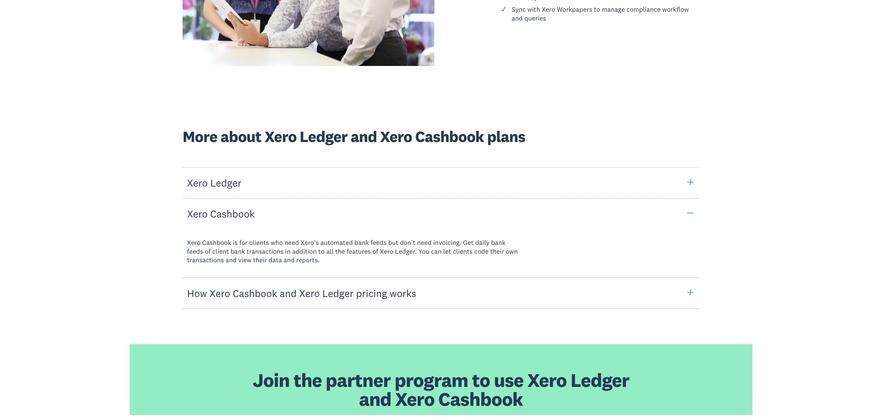 Task type: vqa. For each thing, say whether or not it's contained in the screenshot.
How Xero Cashbook and Xero Ledger pricing works dropdown button
yes



Task type: describe. For each thing, give the bounding box(es) containing it.
automated
[[321, 238, 353, 247]]

xero ledger
[[187, 176, 242, 189]]

more
[[183, 127, 217, 146]]

works
[[390, 287, 416, 299]]

with
[[528, 5, 540, 14]]

xero inside sync with xero workpapers to manage compliance workflow and queries
[[542, 5, 555, 14]]

queries
[[525, 14, 546, 22]]

features
[[347, 247, 371, 256]]

ledger.
[[395, 247, 417, 256]]

don't
[[400, 238, 416, 247]]

can
[[431, 247, 442, 256]]

who
[[271, 238, 283, 247]]

2 of from the left
[[373, 247, 378, 256]]

cashbook inside how xero cashbook and xero ledger pricing works dropdown button
[[233, 287, 277, 299]]

sync
[[512, 5, 526, 14]]

1 need from the left
[[285, 238, 299, 247]]

xero ledger button
[[183, 167, 700, 199]]

in
[[285, 247, 291, 256]]

xero cashbook button
[[183, 198, 700, 230]]

and inside sync with xero workpapers to manage compliance workflow and queries
[[512, 14, 523, 22]]

to for partner
[[472, 368, 490, 392]]

1 vertical spatial their
[[253, 256, 267, 264]]

program
[[395, 368, 468, 392]]

but
[[388, 238, 399, 247]]

0 horizontal spatial bank
[[231, 247, 245, 256]]

reports.
[[296, 256, 320, 264]]

invoicing.
[[433, 238, 462, 247]]

how xero cashbook and xero ledger pricing works button
[[183, 277, 700, 309]]

1 horizontal spatial bank
[[355, 238, 369, 247]]

pricing
[[356, 287, 387, 299]]

client
[[212, 247, 229, 256]]

and inside join the partner program to use xero ledger and xero cashbook
[[359, 387, 391, 411]]

ledger inside join the partner program to use xero ledger and xero cashbook
[[571, 368, 630, 392]]

xero inside xero ledger dropdown button
[[187, 176, 208, 189]]

compliance
[[627, 5, 661, 14]]

join
[[253, 368, 290, 392]]

workflow
[[663, 5, 689, 14]]

join the partner program to use xero ledger and xero cashbook
[[253, 368, 630, 411]]

xero cashbook is for clients who need xero's automated bank feeds but don't need invoicing. get daily bank feeds of client bank transactions in addition to all the features of xero ledger. you can let clients code their own transactions and view their data and reports.
[[187, 238, 518, 264]]

use
[[494, 368, 524, 392]]



Task type: locate. For each thing, give the bounding box(es) containing it.
let
[[443, 247, 451, 256]]

0 horizontal spatial clients
[[249, 238, 269, 247]]

code
[[474, 247, 489, 256]]

their left own
[[490, 247, 504, 256]]

1 of from the left
[[205, 247, 211, 256]]

2 horizontal spatial to
[[594, 5, 600, 14]]

0 horizontal spatial of
[[205, 247, 211, 256]]

about
[[221, 127, 262, 146]]

0 horizontal spatial the
[[294, 368, 322, 392]]

xero inside xero cashbook dropdown button
[[187, 207, 208, 220]]

transactions down "client"
[[187, 256, 224, 264]]

daily
[[475, 238, 490, 247]]

the inside join the partner program to use xero ledger and xero cashbook
[[294, 368, 322, 392]]

1 horizontal spatial clients
[[453, 247, 473, 256]]

plans
[[487, 127, 526, 146]]

0 horizontal spatial their
[[253, 256, 267, 264]]

1 horizontal spatial feeds
[[371, 238, 387, 247]]

1 horizontal spatial need
[[417, 238, 432, 247]]

sync with xero workpapers to manage compliance workflow and queries
[[512, 5, 689, 22]]

and
[[512, 14, 523, 22], [351, 127, 377, 146], [226, 256, 237, 264], [284, 256, 295, 264], [280, 287, 297, 299], [359, 387, 391, 411]]

1 horizontal spatial the
[[335, 247, 345, 256]]

how xero cashbook and xero ledger pricing works
[[187, 287, 416, 299]]

0 vertical spatial transactions
[[247, 247, 284, 256]]

workpapers
[[557, 5, 593, 14]]

need
[[285, 238, 299, 247], [417, 238, 432, 247]]

to left use
[[472, 368, 490, 392]]

the
[[335, 247, 345, 256], [294, 368, 322, 392]]

1 vertical spatial the
[[294, 368, 322, 392]]

of right features on the bottom of page
[[373, 247, 378, 256]]

manage
[[602, 5, 625, 14]]

their
[[490, 247, 504, 256], [253, 256, 267, 264]]

partner
[[326, 368, 391, 392]]

bank down the is
[[231, 247, 245, 256]]

xero cashbook
[[187, 207, 255, 220]]

bank up features on the bottom of page
[[355, 238, 369, 247]]

to for xero
[[594, 5, 600, 14]]

cashbook inside xero cashbook is for clients who need xero's automated bank feeds but don't need invoicing. get daily bank feeds of client bank transactions in addition to all the features of xero ledger. you can let clients code their own transactions and view their data and reports.
[[202, 238, 231, 247]]

1 horizontal spatial of
[[373, 247, 378, 256]]

view
[[238, 256, 252, 264]]

how
[[187, 287, 207, 299]]

and inside dropdown button
[[280, 287, 297, 299]]

feeds
[[371, 238, 387, 247], [187, 247, 203, 256]]

1 horizontal spatial to
[[472, 368, 490, 392]]

cashbook inside join the partner program to use xero ledger and xero cashbook
[[439, 387, 523, 411]]

xero's
[[301, 238, 319, 247]]

0 vertical spatial their
[[490, 247, 504, 256]]

to inside xero cashbook is for clients who need xero's automated bank feeds but don't need invoicing. get daily bank feeds of client bank transactions in addition to all the features of xero ledger. you can let clients code their own transactions and view their data and reports.
[[319, 247, 325, 256]]

you
[[419, 247, 430, 256]]

need up in
[[285, 238, 299, 247]]

cashbook inside xero cashbook dropdown button
[[210, 207, 255, 220]]

2 need from the left
[[417, 238, 432, 247]]

to
[[594, 5, 600, 14], [319, 247, 325, 256], [472, 368, 490, 392]]

of left "client"
[[205, 247, 211, 256]]

all
[[326, 247, 334, 256]]

bank
[[355, 238, 369, 247], [491, 238, 506, 247], [231, 247, 245, 256]]

own
[[506, 247, 518, 256]]

to inside sync with xero workpapers to manage compliance workflow and queries
[[594, 5, 600, 14]]

xero
[[542, 5, 555, 14], [265, 127, 297, 146], [380, 127, 412, 146], [187, 176, 208, 189], [187, 207, 208, 220], [187, 238, 201, 247], [380, 247, 394, 256], [210, 287, 230, 299], [299, 287, 320, 299], [528, 368, 567, 392], [395, 387, 435, 411]]

feeds left "client"
[[187, 247, 203, 256]]

to inside join the partner program to use xero ledger and xero cashbook
[[472, 368, 490, 392]]

2 vertical spatial to
[[472, 368, 490, 392]]

feeds left but
[[371, 238, 387, 247]]

to left manage
[[594, 5, 600, 14]]

the inside xero cashbook is for clients who need xero's automated bank feeds but don't need invoicing. get daily bank feeds of client bank transactions in addition to all the features of xero ledger. you can let clients code their own transactions and view their data and reports.
[[335, 247, 345, 256]]

their right view at the bottom
[[253, 256, 267, 264]]

0 horizontal spatial need
[[285, 238, 299, 247]]

clients right for
[[249, 238, 269, 247]]

more about xero ledger and xero cashbook plans
[[183, 127, 526, 146]]

included image
[[501, 6, 507, 12]]

transactions up data
[[247, 247, 284, 256]]

1 vertical spatial to
[[319, 247, 325, 256]]

2 horizontal spatial bank
[[491, 238, 506, 247]]

0 horizontal spatial transactions
[[187, 256, 224, 264]]

ledger
[[300, 127, 348, 146], [210, 176, 242, 189], [322, 287, 354, 299], [571, 368, 630, 392]]

0 vertical spatial to
[[594, 5, 600, 14]]

data
[[269, 256, 282, 264]]

1 horizontal spatial transactions
[[247, 247, 284, 256]]

1 vertical spatial transactions
[[187, 256, 224, 264]]

0 horizontal spatial feeds
[[187, 247, 203, 256]]

bank right daily
[[491, 238, 506, 247]]

clients
[[249, 238, 269, 247], [453, 247, 473, 256]]

0 horizontal spatial to
[[319, 247, 325, 256]]

1 horizontal spatial their
[[490, 247, 504, 256]]

clients down get
[[453, 247, 473, 256]]

0 vertical spatial the
[[335, 247, 345, 256]]

transactions
[[247, 247, 284, 256], [187, 256, 224, 264]]

for
[[239, 238, 248, 247]]

of
[[205, 247, 211, 256], [373, 247, 378, 256]]

cashbook
[[415, 127, 484, 146], [210, 207, 255, 220], [202, 238, 231, 247], [233, 287, 277, 299], [439, 387, 523, 411]]

is
[[233, 238, 238, 247]]

get
[[463, 238, 474, 247]]

to left all
[[319, 247, 325, 256]]

addition
[[292, 247, 317, 256]]

need up you
[[417, 238, 432, 247]]



